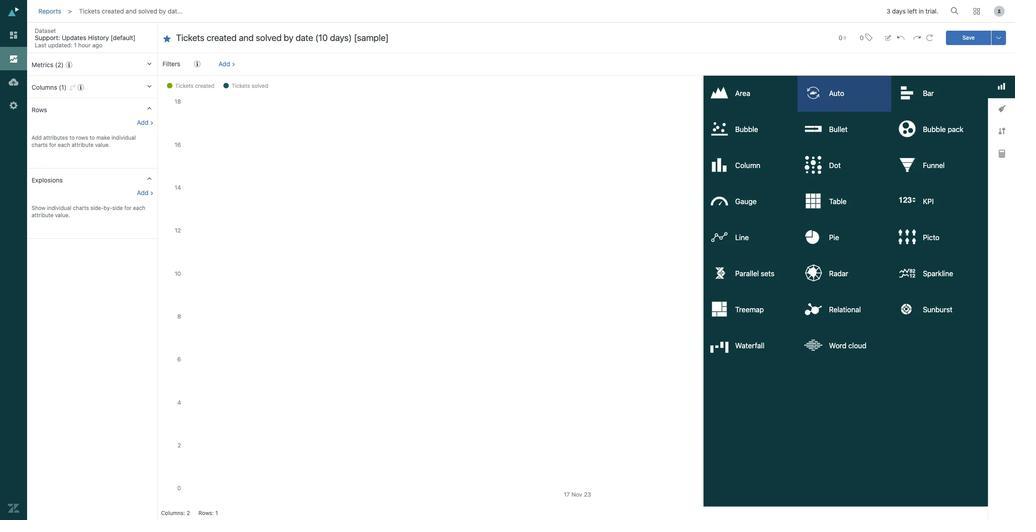 Task type: vqa. For each thing, say whether or not it's contained in the screenshot.
on
no



Task type: locate. For each thing, give the bounding box(es) containing it.
0 inside 0 button
[[860, 34, 864, 41]]

1 horizontal spatial created
[[195, 83, 215, 89]]

to left the "rows"
[[69, 135, 75, 141]]

filters
[[163, 60, 180, 68]]

reports
[[38, 7, 61, 15]]

1 horizontal spatial 1
[[215, 511, 218, 517]]

1
[[74, 42, 77, 49], [215, 511, 218, 517]]

0 right 0 dropdown button
[[860, 34, 864, 41]]

2
[[187, 511, 190, 517]]

0 vertical spatial charts
[[32, 142, 48, 149]]

attribute
[[72, 142, 93, 149], [32, 212, 53, 219]]

open in-app guide image right (1)
[[78, 84, 84, 91]]

attribute down the show on the left of page
[[32, 212, 53, 219]]

0 vertical spatial value.
[[95, 142, 110, 149]]

individual
[[111, 135, 136, 141], [47, 205, 71, 212]]

open in-app guide image
[[194, 61, 200, 67], [66, 62, 72, 68], [78, 84, 84, 91]]

metrics (2)
[[32, 61, 64, 69]]

0 inside 0 dropdown button
[[839, 34, 843, 41]]

each right the side
[[133, 205, 145, 212]]

1 vertical spatial charts
[[73, 205, 89, 212]]

charts down attributes at top left
[[32, 142, 48, 149]]

dataset support: updates history [default] last updated: 1 hour ago
[[35, 27, 136, 49]]

0 horizontal spatial individual
[[47, 205, 71, 212]]

3
[[887, 7, 891, 15]]

created for tickets created
[[195, 83, 215, 89]]

open in-app guide image up tickets created
[[194, 61, 200, 67]]

attribute down the "rows"
[[72, 142, 93, 149]]

value. down make
[[95, 142, 110, 149]]

1 bubble from the left
[[735, 126, 758, 134]]

for
[[49, 142, 56, 149], [124, 205, 132, 212]]

1 vertical spatial for
[[124, 205, 132, 212]]

0 for 0 dropdown button
[[839, 34, 843, 41]]

0 horizontal spatial solved
[[138, 7, 157, 15]]

funnel
[[923, 162, 945, 170]]

each inside show individual charts side-by-side for each attribute value.
[[133, 205, 145, 212]]

1 vertical spatial each
[[133, 205, 145, 212]]

0 vertical spatial each
[[58, 142, 70, 149]]

0 vertical spatial 1
[[74, 42, 77, 49]]

1 vertical spatial created
[[195, 83, 215, 89]]

for right the side
[[124, 205, 132, 212]]

2 horizontal spatial open in-app guide image
[[194, 61, 200, 67]]

1 horizontal spatial charts
[[73, 205, 89, 212]]

1 horizontal spatial for
[[124, 205, 132, 212]]

1 horizontal spatial solved
[[252, 83, 268, 89]]

1 horizontal spatial open in-app guide image
[[78, 84, 84, 91]]

rows
[[32, 106, 47, 114]]

tickets
[[79, 7, 100, 15], [175, 83, 194, 89], [232, 83, 250, 89]]

kpi
[[923, 198, 934, 206]]

0 horizontal spatial each
[[58, 142, 70, 149]]

admin image
[[8, 100, 19, 112]]

reports image
[[8, 53, 19, 65]]

pie
[[829, 234, 839, 242]]

1 right "rows:"
[[215, 511, 218, 517]]

1 horizontal spatial individual
[[111, 135, 136, 141]]

1 0 from the left
[[839, 34, 843, 41]]

1 vertical spatial value.
[[55, 212, 70, 219]]

bubble left pack
[[923, 126, 946, 134]]

make
[[96, 135, 110, 141]]

bubble for bubble
[[735, 126, 758, 134]]

2 0 from the left
[[860, 34, 864, 41]]

2 horizontal spatial tickets
[[232, 83, 250, 89]]

attributes
[[43, 135, 68, 141]]

created
[[102, 7, 124, 15], [195, 83, 215, 89]]

value.
[[95, 142, 110, 149], [55, 212, 70, 219]]

explosions
[[32, 177, 63, 184]]

0 horizontal spatial open in-app guide image
[[66, 62, 72, 68]]

None text field
[[176, 32, 821, 44]]

bubble up column
[[735, 126, 758, 134]]

tickets solved
[[232, 83, 268, 89]]

word
[[829, 342, 847, 350]]

1 vertical spatial solved
[[252, 83, 268, 89]]

0 horizontal spatial bubble
[[735, 126, 758, 134]]

other options image
[[995, 34, 1003, 41]]

solved
[[138, 7, 157, 15], [252, 83, 268, 89]]

0
[[839, 34, 843, 41], [860, 34, 864, 41]]

add
[[219, 60, 230, 68], [137, 119, 149, 126], [32, 135, 42, 141], [137, 189, 149, 197]]

each inside add attributes to rows to make individual charts for each attribute value.
[[58, 142, 70, 149]]

0 horizontal spatial value.
[[55, 212, 70, 219]]

open in-app guide image right (2)
[[66, 62, 72, 68]]

1 left hour at top left
[[74, 42, 77, 49]]

dataset
[[35, 27, 56, 34]]

bar
[[923, 89, 934, 98]]

value. inside show individual charts side-by-side for each attribute value.
[[55, 212, 70, 219]]

bubble
[[735, 126, 758, 134], [923, 126, 946, 134]]

bubble pack
[[923, 126, 964, 134]]

side
[[112, 205, 123, 212]]

value. down the explosions
[[55, 212, 70, 219]]

1 horizontal spatial value.
[[95, 142, 110, 149]]

columns
[[32, 84, 57, 91]]

individual right make
[[111, 135, 136, 141]]

table
[[829, 198, 847, 206]]

charts
[[32, 142, 48, 149], [73, 205, 89, 212]]

0 horizontal spatial 0
[[839, 34, 843, 41]]

0 horizontal spatial charts
[[32, 142, 48, 149]]

for inside show individual charts side-by-side for each attribute value.
[[124, 205, 132, 212]]

ago
[[92, 42, 103, 49]]

0 horizontal spatial to
[[69, 135, 75, 141]]

for inside add attributes to rows to make individual charts for each attribute value.
[[49, 142, 56, 149]]

1 horizontal spatial to
[[90, 135, 95, 141]]

by-
[[104, 205, 112, 212]]

1 horizontal spatial each
[[133, 205, 145, 212]]

1 horizontal spatial attribute
[[72, 142, 93, 149]]

show individual charts side-by-side for each attribute value.
[[32, 205, 145, 219]]

(1)
[[59, 84, 66, 91]]

0 horizontal spatial for
[[49, 142, 56, 149]]

2 bubble from the left
[[923, 126, 946, 134]]

1 horizontal spatial bubble
[[923, 126, 946, 134]]

tickets created and solved by dat...
[[79, 7, 183, 15]]

1 horizontal spatial 0
[[860, 34, 864, 41]]

sunburst
[[923, 306, 953, 314]]

0 horizontal spatial created
[[102, 7, 124, 15]]

attribute inside show individual charts side-by-side for each attribute value.
[[32, 212, 53, 219]]

each down attributes at top left
[[58, 142, 70, 149]]

1 horizontal spatial tickets
[[175, 83, 194, 89]]

0 vertical spatial solved
[[138, 7, 157, 15]]

pack
[[948, 126, 964, 134]]

1 vertical spatial individual
[[47, 205, 71, 212]]

0 vertical spatial created
[[102, 7, 124, 15]]

0 vertical spatial attribute
[[72, 142, 93, 149]]

for down attributes at top left
[[49, 142, 56, 149]]

0 vertical spatial for
[[49, 142, 56, 149]]

0 vertical spatial individual
[[111, 135, 136, 141]]

0 horizontal spatial attribute
[[32, 212, 53, 219]]

radar
[[829, 270, 848, 278]]

0 left 0 button
[[839, 34, 843, 41]]

support:
[[35, 34, 60, 42]]

relational
[[829, 306, 861, 314]]

charts left the side-
[[73, 205, 89, 212]]

rows: 1
[[199, 511, 218, 517]]

column
[[735, 162, 761, 170]]

Search... field
[[953, 4, 962, 18]]

combined shape image
[[998, 105, 1006, 113]]

show
[[32, 205, 46, 212]]

individual right the show on the left of page
[[47, 205, 71, 212]]

parallel sets
[[735, 270, 775, 278]]

to right the "rows"
[[90, 135, 95, 141]]

to
[[69, 135, 75, 141], [90, 135, 95, 141]]

arrows image
[[998, 128, 1006, 135]]

tickets for tickets created
[[175, 83, 194, 89]]

1 vertical spatial attribute
[[32, 212, 53, 219]]

each
[[58, 142, 70, 149], [133, 205, 145, 212]]

0 horizontal spatial tickets
[[79, 7, 100, 15]]

last
[[35, 42, 46, 49]]

0 horizontal spatial 1
[[74, 42, 77, 49]]



Task type: describe. For each thing, give the bounding box(es) containing it.
arrow right14 image
[[150, 29, 158, 37]]

and
[[126, 7, 137, 15]]

cloud
[[849, 342, 867, 350]]

datasets image
[[8, 76, 19, 88]]

tickets for tickets created and solved by dat...
[[79, 7, 100, 15]]

area
[[735, 89, 750, 98]]

hour
[[78, 42, 91, 49]]

parallel
[[735, 270, 759, 278]]

value. inside add attributes to rows to make individual charts for each attribute value.
[[95, 142, 110, 149]]

charts inside show individual charts side-by-side for each attribute value.
[[73, 205, 89, 212]]

save group
[[946, 30, 1006, 45]]

(2)
[[55, 61, 64, 69]]

gauge
[[735, 198, 757, 206]]

0 button
[[856, 28, 877, 47]]

columns (1)
[[32, 84, 66, 91]]

word cloud
[[829, 342, 867, 350]]

0 button
[[835, 29, 851, 47]]

2 to from the left
[[90, 135, 95, 141]]

created for tickets created and solved by dat...
[[102, 7, 124, 15]]

sparkline
[[923, 270, 953, 278]]

add inside add attributes to rows to make individual charts for each attribute value.
[[32, 135, 42, 141]]

side-
[[90, 205, 104, 212]]

attribute inside add attributes to rows to make individual charts for each attribute value.
[[72, 142, 93, 149]]

treemap
[[735, 306, 764, 314]]

waterfall
[[735, 342, 765, 350]]

1 vertical spatial 1
[[215, 511, 218, 517]]

dot
[[829, 162, 841, 170]]

by
[[159, 7, 166, 15]]

dat...
[[168, 7, 183, 15]]

dashboard image
[[8, 29, 19, 41]]

updates
[[62, 34, 86, 42]]

sets
[[761, 270, 775, 278]]

rows:
[[199, 511, 214, 517]]

individual inside add attributes to rows to make individual charts for each attribute value.
[[111, 135, 136, 141]]

save button
[[946, 30, 991, 45]]

0 for 0 button
[[860, 34, 864, 41]]

tickets for tickets solved
[[232, 83, 250, 89]]

auto
[[829, 89, 844, 98]]

1 to from the left
[[69, 135, 75, 141]]

charts inside add attributes to rows to make individual charts for each attribute value.
[[32, 142, 48, 149]]

left
[[908, 7, 917, 15]]

history
[[88, 34, 109, 42]]

columns: 2
[[161, 511, 190, 517]]

[default]
[[111, 34, 136, 42]]

save
[[963, 34, 975, 41]]

columns:
[[161, 511, 185, 517]]

in
[[919, 7, 924, 15]]

individual inside show individual charts side-by-side for each attribute value.
[[47, 205, 71, 212]]

zendesk image
[[8, 503, 19, 515]]

trial.
[[926, 7, 939, 15]]

1 inside dataset support: updates history [default] last updated: 1 hour ago
[[74, 42, 77, 49]]

calc image
[[999, 150, 1005, 158]]

bubble for bubble pack
[[923, 126, 946, 134]]

line
[[735, 234, 749, 242]]

updated:
[[48, 42, 72, 49]]

zendesk products image
[[974, 8, 980, 14]]

bullet
[[829, 126, 848, 134]]

add attributes to rows to make individual charts for each attribute value.
[[32, 135, 136, 149]]

rows
[[76, 135, 88, 141]]

tickets created
[[175, 83, 215, 89]]

3 days left in trial.
[[887, 7, 939, 15]]

metrics
[[32, 61, 53, 69]]

days
[[892, 7, 906, 15]]

picto
[[923, 234, 940, 242]]

graph image
[[998, 83, 1005, 90]]



